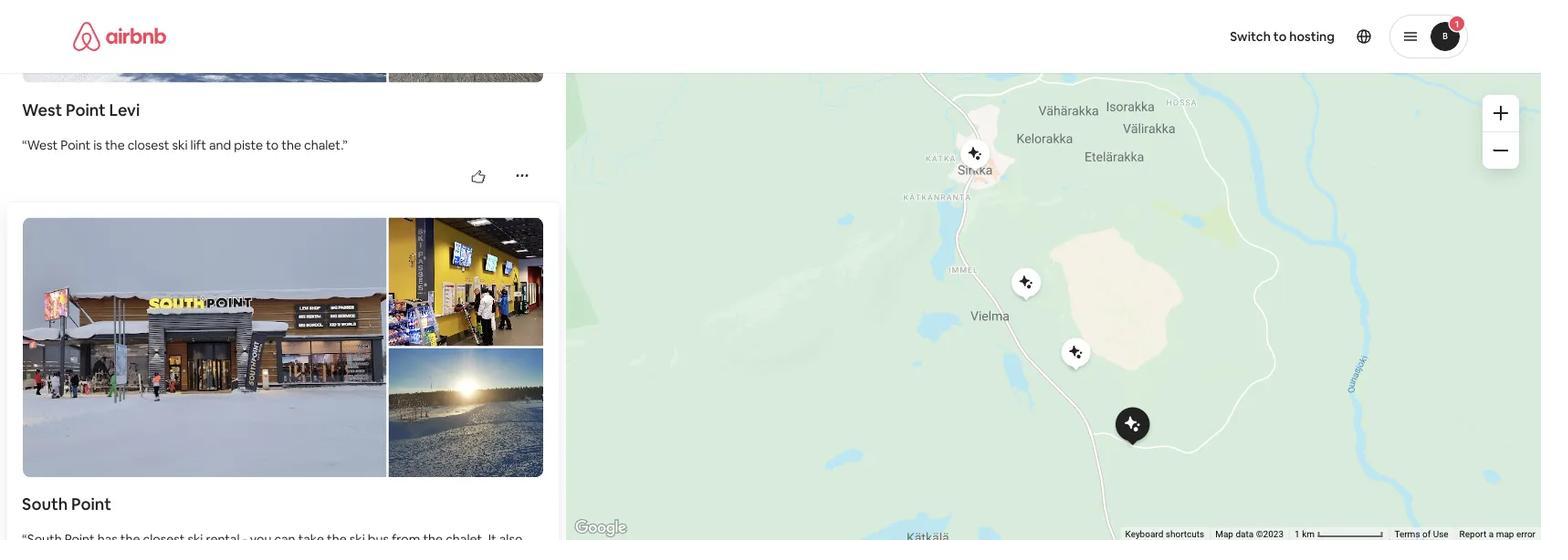 Task type: locate. For each thing, give the bounding box(es) containing it.
to inside profile element
[[1273, 28, 1287, 45]]

levi
[[109, 99, 140, 120]]

1 vertical spatial 1
[[1295, 529, 1300, 540]]

0 vertical spatial point
[[66, 99, 106, 120]]

1
[[1455, 18, 1459, 30], [1295, 529, 1300, 540]]

1 vertical spatial west
[[27, 136, 58, 153]]

2 vertical spatial point
[[71, 494, 111, 515]]

point
[[66, 99, 106, 120], [61, 136, 91, 153], [71, 494, 111, 515]]

the left chalet.
[[281, 136, 301, 153]]

to
[[1273, 28, 1287, 45], [266, 136, 279, 153]]

1 vertical spatial point
[[61, 136, 91, 153]]

data
[[1236, 529, 1254, 540]]

and
[[209, 136, 231, 153]]

west left levi
[[22, 99, 62, 120]]

point up is
[[66, 99, 106, 120]]

south point link
[[22, 494, 544, 516]]

1 button
[[1390, 15, 1468, 58]]

west
[[22, 99, 62, 120], [27, 136, 58, 153]]

zoom in image
[[1494, 106, 1508, 121]]

1 horizontal spatial 1
[[1455, 18, 1459, 30]]

0 horizontal spatial to
[[266, 136, 279, 153]]

to right piste
[[266, 136, 279, 153]]

0 vertical spatial 1
[[1455, 18, 1459, 30]]

closest
[[128, 136, 169, 153]]

point right south
[[71, 494, 111, 515]]

map data ©2023
[[1215, 529, 1284, 540]]

west point levi link
[[22, 99, 544, 121]]

2 the from the left
[[281, 136, 301, 153]]

0 vertical spatial west
[[22, 99, 62, 120]]

1 horizontal spatial the
[[281, 136, 301, 153]]

the right is
[[105, 136, 125, 153]]

terms of use link
[[1395, 529, 1449, 540]]

report a map error link
[[1459, 529, 1536, 540]]

map
[[1215, 529, 1233, 540]]

west point is the closest ski lift and piste to the chalet.
[[27, 136, 342, 153]]

south
[[22, 494, 68, 515]]

the
[[105, 136, 125, 153], [281, 136, 301, 153]]

point for levi
[[66, 99, 106, 120]]

point left is
[[61, 136, 91, 153]]

switch
[[1230, 28, 1271, 45]]

0 horizontal spatial 1
[[1295, 529, 1300, 540]]

to right switch
[[1273, 28, 1287, 45]]

1 for 1
[[1455, 18, 1459, 30]]

km
[[1302, 529, 1315, 540]]

0 vertical spatial to
[[1273, 28, 1287, 45]]

1 horizontal spatial to
[[1273, 28, 1287, 45]]

1 inside button
[[1295, 529, 1300, 540]]

a
[[1489, 529, 1494, 540]]

keyboard shortcuts
[[1125, 529, 1204, 540]]

profile element
[[792, 0, 1468, 73]]

0 horizontal spatial the
[[105, 136, 125, 153]]

west down west point levi
[[27, 136, 58, 153]]

1 the from the left
[[105, 136, 125, 153]]

1 inside dropdown button
[[1455, 18, 1459, 30]]



Task type: vqa. For each thing, say whether or not it's contained in the screenshot.
KEYBOARD
yes



Task type: describe. For each thing, give the bounding box(es) containing it.
piste
[[234, 136, 263, 153]]

map region
[[467, 0, 1541, 540]]

switch to hosting
[[1230, 28, 1335, 45]]

1 vertical spatial to
[[266, 136, 279, 153]]

google image
[[571, 517, 631, 540]]

hosting
[[1289, 28, 1335, 45]]

1 km button
[[1289, 528, 1389, 540]]

shortcuts
[[1166, 529, 1204, 540]]

west point levi
[[22, 99, 140, 120]]

report a map error
[[1459, 529, 1536, 540]]

lift
[[190, 136, 206, 153]]

map
[[1496, 529, 1514, 540]]

©2023
[[1256, 529, 1284, 540]]

1 km
[[1295, 529, 1317, 540]]

terms of use
[[1395, 529, 1449, 540]]

1 for 1 km
[[1295, 529, 1300, 540]]

error
[[1516, 529, 1536, 540]]

zoom out image
[[1494, 143, 1508, 158]]

switch to hosting link
[[1219, 17, 1346, 56]]

keyboard shortcuts button
[[1125, 528, 1204, 540]]

west for west point is the closest ski lift and piste to the chalet.
[[27, 136, 58, 153]]

use
[[1433, 529, 1449, 540]]

west for west point levi
[[22, 99, 62, 120]]

of
[[1422, 529, 1431, 540]]

terms
[[1395, 529, 1420, 540]]

mark as helpful, west point levi image
[[471, 170, 486, 184]]

more options, west point levi image
[[515, 168, 530, 183]]

point for is
[[61, 136, 91, 153]]

is
[[93, 136, 102, 153]]

ski
[[172, 136, 188, 153]]

south point
[[22, 494, 111, 515]]

chalet.
[[304, 136, 342, 153]]

keyboard
[[1125, 529, 1163, 540]]

report
[[1459, 529, 1487, 540]]



